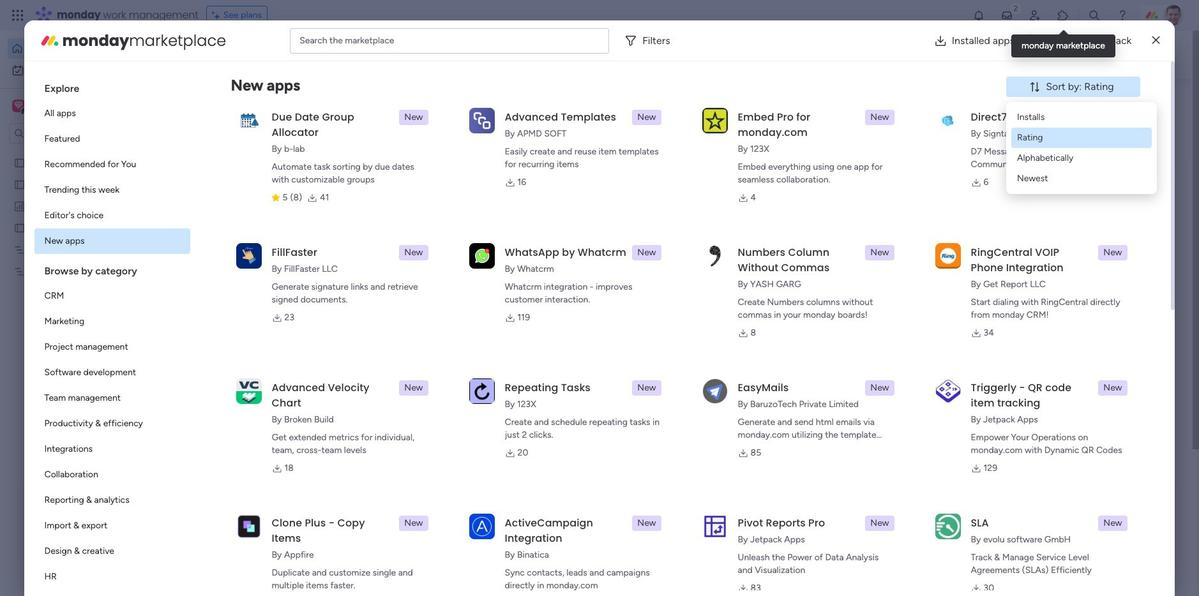 Task type: describe. For each thing, give the bounding box(es) containing it.
1 horizontal spatial dapulse x slim image
[[1152, 33, 1160, 48]]

see plans image
[[212, 8, 223, 22]]

select product image
[[11, 9, 24, 22]]

add to favorites image
[[884, 233, 897, 246]]

v2 bolt switch image
[[1060, 48, 1068, 62]]

1 heading from the top
[[34, 72, 190, 101]]

component image for add to favorites image
[[702, 253, 714, 265]]

1 horizontal spatial monday marketplace image
[[1057, 9, 1070, 22]]

terry turtle image
[[1164, 5, 1184, 26]]

quick search results list box
[[236, 119, 920, 445]]

invite members image
[[1029, 9, 1042, 22]]

close recently visited image
[[236, 104, 251, 119]]

2 image
[[1010, 1, 1022, 15]]

menu menu
[[1012, 107, 1152, 189]]

search everything image
[[1088, 9, 1101, 22]]

0 horizontal spatial monday marketplace image
[[39, 30, 60, 51]]

notifications image
[[973, 9, 985, 22]]

0 horizontal spatial dapulse x slim image
[[1123, 93, 1138, 108]]

component image for add to favorites icon
[[477, 253, 489, 265]]

1 terry turtle image from the top
[[266, 525, 291, 550]]

v2 user feedback image
[[961, 47, 970, 62]]

1 workspace image from the left
[[12, 99, 25, 113]]



Task type: vqa. For each thing, say whether or not it's contained in the screenshot.
the bottom Public Dashboard icon
no



Task type: locate. For each thing, give the bounding box(es) containing it.
help center element
[[950, 527, 1142, 578]]

add to favorites image
[[659, 233, 672, 246]]

0 vertical spatial monday marketplace image
[[1057, 9, 1070, 22]]

circle o image
[[969, 153, 978, 162], [969, 185, 978, 195]]

public board image
[[252, 233, 266, 247], [477, 233, 491, 247]]

1 component image from the left
[[477, 253, 489, 265]]

list box
[[34, 72, 190, 596], [0, 149, 163, 454]]

monday marketplace image
[[1057, 9, 1070, 22], [39, 30, 60, 51]]

1 horizontal spatial public dashboard image
[[702, 233, 717, 247]]

1 circle o image from the top
[[969, 153, 978, 162]]

0 horizontal spatial public dashboard image
[[13, 200, 26, 212]]

update feed image
[[1001, 9, 1013, 22]]

public board image for add to favorites icon component image
[[477, 233, 491, 247]]

terry turtle image
[[266, 525, 291, 550], [266, 572, 291, 596]]

option
[[8, 38, 155, 59], [8, 60, 155, 80], [34, 101, 190, 126], [34, 126, 190, 152], [0, 151, 163, 154], [34, 152, 190, 178], [34, 178, 190, 203], [34, 203, 190, 229], [34, 229, 190, 254], [34, 284, 190, 309], [34, 309, 190, 335], [34, 335, 190, 360], [34, 360, 190, 386], [34, 386, 190, 411], [34, 411, 190, 437], [34, 437, 190, 462], [34, 462, 190, 488], [34, 488, 190, 513], [34, 513, 190, 539], [34, 539, 190, 565], [34, 565, 190, 590]]

1 vertical spatial heading
[[34, 254, 190, 284]]

0 vertical spatial public dashboard image
[[13, 200, 26, 212]]

0 vertical spatial circle o image
[[969, 153, 978, 162]]

2 circle o image from the top
[[969, 185, 978, 195]]

1 vertical spatial terry turtle image
[[266, 572, 291, 596]]

help image
[[1116, 9, 1129, 22]]

public board image
[[13, 156, 26, 169], [13, 178, 26, 190], [13, 222, 26, 234], [252, 390, 266, 404]]

circle o image down circle o icon
[[969, 185, 978, 195]]

Search in workspace field
[[27, 126, 107, 141]]

public board image for component icon on the left top
[[252, 233, 266, 247]]

public dashboard image
[[13, 200, 26, 212], [702, 233, 717, 247]]

1 horizontal spatial public board image
[[477, 233, 491, 247]]

component image
[[252, 253, 263, 265]]

2 component image from the left
[[702, 253, 714, 265]]

app logo image
[[236, 108, 262, 133], [469, 108, 495, 133], [702, 108, 728, 133], [935, 108, 961, 133], [236, 243, 262, 269], [469, 243, 495, 269], [702, 243, 728, 269], [935, 243, 961, 269], [236, 379, 262, 404], [469, 379, 495, 404], [702, 379, 728, 404], [935, 379, 961, 404], [236, 514, 262, 539], [469, 514, 495, 539], [702, 514, 728, 539], [935, 514, 961, 539]]

2 public board image from the left
[[477, 233, 491, 247]]

workspace selection element
[[12, 98, 107, 115]]

circle o image
[[969, 169, 978, 178]]

0 horizontal spatial public board image
[[252, 233, 266, 247]]

0 vertical spatial heading
[[34, 72, 190, 101]]

0 horizontal spatial component image
[[477, 253, 489, 265]]

1 vertical spatial dapulse x slim image
[[1123, 93, 1138, 108]]

dapulse x slim image
[[1152, 33, 1160, 48], [1123, 93, 1138, 108]]

1 horizontal spatial component image
[[702, 253, 714, 265]]

1 check circle image from the top
[[969, 120, 978, 130]]

templates image image
[[962, 257, 1130, 345]]

0 vertical spatial check circle image
[[969, 120, 978, 130]]

2 terry turtle image from the top
[[266, 572, 291, 596]]

component image
[[477, 253, 489, 265], [702, 253, 714, 265]]

1 vertical spatial check circle image
[[969, 136, 978, 146]]

check circle image
[[969, 120, 978, 130], [969, 136, 978, 146]]

0 vertical spatial dapulse x slim image
[[1152, 33, 1160, 48]]

1 vertical spatial public dashboard image
[[702, 233, 717, 247]]

2 workspace image from the left
[[14, 99, 23, 113]]

2 check circle image from the top
[[969, 136, 978, 146]]

workspace image
[[12, 99, 25, 113], [14, 99, 23, 113]]

2 heading from the top
[[34, 254, 190, 284]]

1 vertical spatial circle o image
[[969, 185, 978, 195]]

circle o image up circle o icon
[[969, 153, 978, 162]]

heading
[[34, 72, 190, 101], [34, 254, 190, 284]]

1 public board image from the left
[[252, 233, 266, 247]]

1 vertical spatial monday marketplace image
[[39, 30, 60, 51]]

0 vertical spatial terry turtle image
[[266, 525, 291, 550]]



